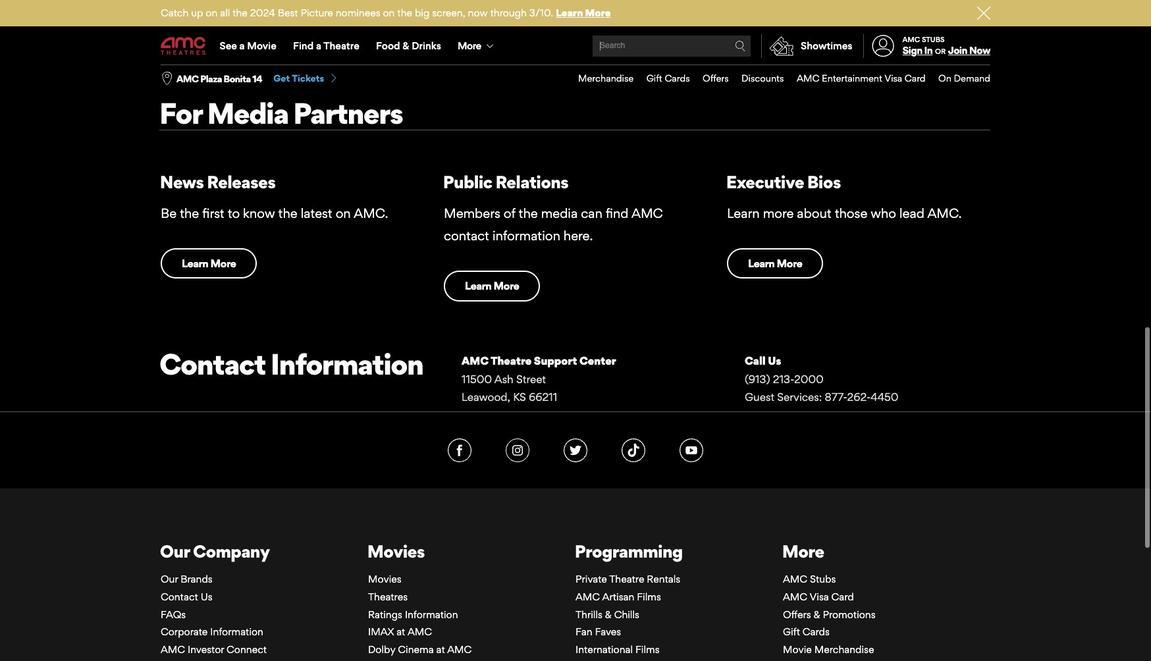 Task type: describe. For each thing, give the bounding box(es) containing it.
cards inside amc stubs amc visa card offers & promotions gift cards movie merchandise
[[803, 626, 830, 639]]

movie inside amc stubs amc visa card offers & promotions gift cards movie merchandise
[[783, 644, 812, 656]]

fan
[[576, 626, 593, 639]]

executive
[[727, 171, 804, 192]]

get
[[274, 73, 290, 84]]

center
[[580, 355, 616, 368]]

2000
[[795, 373, 824, 386]]

join
[[949, 44, 968, 57]]

& inside amc stubs amc visa card offers & promotions gift cards movie merchandise
[[814, 608, 821, 621]]

amc plaza bonita 14
[[177, 73, 262, 84]]

purchase,
[[592, 26, 649, 42]]

food & drinks link
[[368, 28, 450, 65]]

our for our brands contact us faqs corporate information amc investor connect
[[161, 573, 178, 586]]

on demand
[[939, 73, 991, 84]]

0 vertical spatial contact
[[159, 346, 266, 382]]

stubs inside if you have a question or concern about your theatre visit, amc stubs membership or amc theatres online ticketing purchase,
[[820, 4, 853, 19]]

here
[[718, 26, 744, 42]]

amc up amc stubs sign in or join now
[[949, 4, 980, 19]]

drinks
[[412, 40, 441, 52]]

tickets
[[292, 73, 324, 84]]

0 vertical spatial contact
[[653, 26, 698, 42]]

1 horizontal spatial about
[[797, 205, 832, 221]]

1 vertical spatial gift cards link
[[783, 626, 830, 639]]

& inside private theatre rentals amc artisan films thrills & chills fan faves international films
[[605, 608, 612, 621]]

now
[[970, 44, 991, 57]]

about inside if you have a question or concern about your theatre visit, amc stubs membership or amc theatres online ticketing purchase,
[[643, 4, 678, 19]]

online
[[498, 26, 534, 42]]

for
[[159, 95, 202, 131]]

private theatre rentals link
[[576, 573, 681, 586]]

amc stubs amc visa card offers & promotions gift cards movie merchandise
[[783, 573, 876, 656]]

a for find a theatre
[[316, 40, 322, 52]]

corporate information link
[[161, 626, 263, 639]]

learn for public relations
[[465, 279, 492, 293]]

contact us link
[[161, 591, 212, 603]]

amc tiktok image
[[622, 439, 646, 462]]

more up purchase,
[[585, 7, 611, 19]]

offers inside menu
[[703, 73, 729, 84]]

information inside our brands contact us faqs corporate information amc investor connect
[[210, 626, 263, 639]]

catch up on all the 2024 best picture nominees on the big screen, now through 3/10. learn more
[[161, 7, 611, 19]]

213-
[[773, 373, 795, 386]]

0 horizontal spatial on
[[206, 7, 218, 19]]

of
[[504, 205, 516, 221]]

theatres link
[[368, 591, 408, 603]]

bios
[[808, 171, 841, 192]]

877-
[[825, 391, 847, 404]]

the right be
[[180, 205, 199, 221]]

entertainment
[[822, 73, 883, 84]]

stubs for amc stubs sign in or join now
[[922, 35, 945, 44]]

showtimes
[[801, 40, 853, 52]]

amc inside private theatre rentals amc artisan films thrills & chills fan faves international films
[[576, 591, 600, 603]]

amc right the visit,
[[785, 4, 816, 19]]

food
[[376, 40, 400, 52]]

movie inside see a movie link
[[247, 40, 277, 52]]

promotions
[[823, 608, 876, 621]]

cinema
[[398, 644, 434, 656]]

amc down showtimes link
[[797, 73, 820, 84]]

learn for news releases
[[182, 257, 208, 270]]

1 horizontal spatial card
[[905, 73, 926, 84]]

fan faves link
[[576, 626, 621, 639]]

theatre
[[710, 4, 752, 19]]

& inside food & drinks link
[[403, 40, 409, 52]]

the right all
[[233, 7, 248, 19]]

0 horizontal spatial gift cards link
[[634, 65, 690, 92]]

information inside movies theatres ratings information imax at amc dolby cinema at amc
[[405, 608, 458, 621]]

best
[[278, 7, 298, 19]]

merchandise link
[[566, 65, 634, 92]]

gift inside amc stubs amc visa card offers & promotions gift cards movie merchandise
[[783, 626, 800, 639]]

user profile image
[[865, 35, 902, 57]]

now
[[468, 7, 488, 19]]

more down the information
[[494, 279, 519, 293]]

learn more for executive
[[748, 257, 803, 270]]

learn more about those who lead amc.
[[727, 205, 962, 221]]

learn more link for public relations
[[444, 271, 540, 301]]

dolby
[[368, 644, 396, 656]]

information
[[493, 228, 561, 244]]

faqs
[[161, 608, 186, 621]]

submit search icon image
[[735, 41, 746, 51]]

join now button
[[949, 44, 991, 57]]

members of the media can find amc contact information here.
[[444, 205, 663, 244]]

leawood,
[[462, 391, 511, 404]]

showtimes image
[[762, 34, 801, 58]]

you
[[455, 4, 477, 19]]

ratings information link
[[368, 608, 458, 621]]

see a movie link
[[211, 28, 285, 65]]

company
[[193, 541, 270, 562]]

those
[[835, 205, 868, 221]]

ratings
[[368, 608, 403, 621]]

faqs link
[[161, 608, 186, 621]]

showtimes link
[[762, 34, 853, 58]]

amc right cinema
[[447, 644, 472, 656]]

amc instagram image
[[506, 439, 530, 462]]

more down first on the left
[[210, 257, 236, 270]]

theatres inside if you have a question or concern about your theatre visit, amc stubs membership or amc theatres online ticketing purchase,
[[444, 26, 495, 42]]

nominees
[[336, 7, 381, 19]]

gift inside menu
[[647, 73, 663, 84]]

public
[[443, 171, 493, 192]]

a for see a movie
[[240, 40, 245, 52]]

have
[[480, 4, 508, 19]]

know
[[243, 205, 275, 221]]

movie merchandise link
[[783, 644, 875, 656]]

more
[[763, 205, 794, 221]]

artisan
[[603, 591, 635, 603]]

cookie consent banner dialog
[[0, 626, 1152, 661]]

learn more for public
[[465, 279, 519, 293]]

street
[[516, 373, 546, 386]]

the left big on the top of the page
[[397, 7, 412, 19]]

more inside 'button'
[[458, 39, 481, 52]]

to
[[228, 205, 240, 221]]

executive bios
[[727, 171, 841, 192]]

or up ticketing
[[576, 4, 588, 19]]

amc up the amc visa card link
[[783, 573, 808, 586]]

our brands link
[[161, 573, 213, 586]]

visa inside menu
[[885, 73, 903, 84]]

international films link
[[576, 644, 660, 656]]

see a movie
[[220, 40, 277, 52]]

movies for movies theatres ratings information imax at amc dolby cinema at amc
[[368, 573, 402, 586]]

amc stubs link
[[783, 573, 836, 586]]

brands
[[181, 573, 213, 586]]

amc tiktok image
[[622, 439, 646, 462]]

2024
[[250, 7, 275, 19]]

contact us here .
[[653, 26, 748, 42]]

latest
[[301, 205, 332, 221]]

merchandise inside amc stubs amc visa card offers & promotions gift cards movie merchandise
[[815, 644, 875, 656]]

amc facebook image
[[448, 439, 472, 462]]

262-
[[847, 391, 871, 404]]

concern
[[591, 4, 640, 19]]

be the first to know the latest on amc.
[[161, 205, 388, 221]]

media
[[541, 205, 578, 221]]

visa inside amc stubs amc visa card offers & promotions gift cards movie merchandise
[[810, 591, 829, 603]]

catch
[[161, 7, 189, 19]]

bonita
[[224, 73, 251, 84]]



Task type: locate. For each thing, give the bounding box(es) containing it.
1 vertical spatial cards
[[803, 626, 830, 639]]

card down sign in button
[[905, 73, 926, 84]]

ticketing
[[537, 26, 588, 42]]

amc youtube image
[[680, 439, 704, 462]]

amc youtube image
[[680, 439, 704, 462]]

at right imax
[[397, 626, 405, 639]]

releases
[[207, 171, 276, 192]]

1 vertical spatial films
[[636, 644, 660, 656]]

our company
[[160, 541, 270, 562]]

find
[[606, 205, 629, 221]]

public relations
[[443, 171, 569, 192]]

0 vertical spatial movies
[[367, 541, 425, 562]]

theatre inside amc theatre support center 11500 ash street leawood, ks 66211
[[491, 355, 532, 368]]

1 horizontal spatial amc.
[[928, 205, 962, 221]]

theatres inside movies theatres ratings information imax at amc dolby cinema at amc
[[368, 591, 408, 603]]

visa down user profile image
[[885, 73, 903, 84]]

0 vertical spatial merchandise
[[578, 73, 634, 84]]

0 horizontal spatial cards
[[665, 73, 690, 84]]

0 vertical spatial cards
[[665, 73, 690, 84]]

1 horizontal spatial offers
[[783, 608, 811, 621]]

news releases
[[160, 171, 276, 192]]

more inside footer
[[783, 541, 825, 562]]

theatres down you
[[444, 26, 495, 42]]

menu down showtimes image
[[566, 65, 991, 92]]

on
[[939, 73, 952, 84]]

support
[[534, 355, 577, 368]]

amc
[[785, 4, 816, 19], [949, 4, 980, 19], [903, 35, 921, 44], [797, 73, 820, 84], [177, 73, 199, 84], [632, 205, 663, 221], [462, 355, 489, 368], [783, 573, 808, 586], [576, 591, 600, 603], [783, 591, 808, 603], [408, 626, 432, 639], [161, 644, 185, 656], [447, 644, 472, 656]]

learn more for news
[[182, 257, 236, 270]]

cards down the search the amc website text field
[[665, 73, 690, 84]]

0 horizontal spatial contact
[[444, 228, 489, 244]]

stubs up showtimes
[[820, 4, 853, 19]]

our brands contact us faqs corporate information amc investor connect
[[161, 573, 267, 656]]

stubs inside amc stubs sign in or join now
[[922, 35, 945, 44]]

theatres
[[444, 26, 495, 42], [368, 591, 408, 603]]

0 vertical spatial gift
[[647, 73, 663, 84]]

us right call
[[768, 355, 782, 368]]

gift cards link up movie merchandise link
[[783, 626, 830, 639]]

us inside call us (913) 213-2000 guest services: 877-262-4450
[[768, 355, 782, 368]]

66211
[[529, 391, 558, 404]]

see
[[220, 40, 237, 52]]

0 horizontal spatial theatres
[[368, 591, 408, 603]]

movies up movies 'link'
[[367, 541, 425, 562]]

ks
[[513, 391, 526, 404]]

our up 'our brands' link
[[160, 541, 190, 562]]

menu up merchandise link on the top
[[161, 28, 991, 65]]

card inside amc stubs amc visa card offers & promotions gift cards movie merchandise
[[832, 591, 854, 603]]

amc inside our brands contact us faqs corporate information amc investor connect
[[161, 644, 185, 656]]

2 amc. from the left
[[928, 205, 962, 221]]

can
[[581, 205, 603, 221]]

1 horizontal spatial us
[[768, 355, 782, 368]]

1 vertical spatial offers
[[783, 608, 811, 621]]

programming
[[575, 541, 683, 562]]

if you have a question or concern about your theatre visit, amc stubs membership or amc theatres online ticketing purchase,
[[444, 4, 980, 42]]

0 vertical spatial card
[[905, 73, 926, 84]]

2 vertical spatial stubs
[[810, 573, 836, 586]]

visa
[[885, 73, 903, 84], [810, 591, 829, 603]]

footer containing our company
[[0, 412, 1152, 661]]

amc inside button
[[177, 73, 199, 84]]

menu containing more
[[161, 28, 991, 65]]

or inside amc stubs sign in or join now
[[935, 47, 946, 56]]

0 horizontal spatial gift
[[647, 73, 663, 84]]

our for our company
[[160, 541, 190, 562]]

our
[[160, 541, 190, 562], [161, 573, 178, 586]]

movie down offers & promotions link
[[783, 644, 812, 656]]

the inside members of the media can find amc contact information here.
[[519, 205, 538, 221]]

1 vertical spatial movie
[[783, 644, 812, 656]]

international
[[576, 644, 633, 656]]

& up 'faves'
[[605, 608, 612, 621]]

our inside our brands contact us faqs corporate information amc investor connect
[[161, 573, 178, 586]]

0 horizontal spatial a
[[240, 40, 245, 52]]

contact inside our brands contact us faqs corporate information amc investor connect
[[161, 591, 198, 603]]

0 horizontal spatial merchandise
[[578, 73, 634, 84]]

0 vertical spatial menu
[[161, 28, 991, 65]]

learn more link down more
[[727, 248, 824, 279]]

our up contact us link
[[161, 573, 178, 586]]

amc inside amc theatre support center 11500 ash street leawood, ks 66211
[[462, 355, 489, 368]]

& down the amc visa card link
[[814, 608, 821, 621]]

amc inside amc stubs sign in or join now
[[903, 35, 921, 44]]

on left all
[[206, 7, 218, 19]]

1 vertical spatial movies
[[368, 573, 402, 586]]

first
[[202, 205, 224, 221]]

0 horizontal spatial movie
[[247, 40, 277, 52]]

about down bios
[[797, 205, 832, 221]]

amc up thrills
[[576, 591, 600, 603]]

0 vertical spatial information
[[271, 346, 423, 382]]

0 horizontal spatial at
[[397, 626, 405, 639]]

1 horizontal spatial cards
[[803, 626, 830, 639]]

menu containing merchandise
[[566, 65, 991, 92]]

contact us here link
[[653, 26, 744, 42]]

learn more link up ticketing
[[556, 7, 611, 19]]

1 amc. from the left
[[354, 205, 388, 221]]

films down rentals
[[637, 591, 661, 603]]

1 horizontal spatial at
[[436, 644, 445, 656]]

1 vertical spatial contact
[[161, 591, 198, 603]]

theatre for amc
[[491, 355, 532, 368]]

amc entertainment visa card link
[[784, 65, 926, 92]]

1 vertical spatial card
[[832, 591, 854, 603]]

movies
[[367, 541, 425, 562], [368, 573, 402, 586]]

learn more link
[[556, 7, 611, 19], [161, 248, 257, 279], [727, 248, 824, 279], [444, 271, 540, 301]]

amc.
[[354, 205, 388, 221], [928, 205, 962, 221]]

menu
[[161, 28, 991, 65], [566, 65, 991, 92]]

card up the promotions
[[832, 591, 854, 603]]

cards up movie merchandise link
[[803, 626, 830, 639]]

gift up movie merchandise link
[[783, 626, 800, 639]]

0 vertical spatial our
[[160, 541, 190, 562]]

amc left plaza
[[177, 73, 199, 84]]

offers down the amc visa card link
[[783, 608, 811, 621]]

guest
[[745, 391, 775, 404]]

theatre down nominees
[[324, 40, 360, 52]]

learn more link down first on the left
[[161, 248, 257, 279]]

1 horizontal spatial gift
[[783, 626, 800, 639]]

gift
[[647, 73, 663, 84], [783, 626, 800, 639]]

movies for movies
[[367, 541, 425, 562]]

3/10.
[[530, 7, 553, 19]]

theatre inside "link"
[[324, 40, 360, 52]]

who
[[871, 205, 897, 221]]

search the AMC website text field
[[598, 41, 735, 51]]

discounts link
[[729, 65, 784, 92]]

sign
[[903, 44, 923, 57]]

0 vertical spatial theatre
[[324, 40, 360, 52]]

1 horizontal spatial &
[[605, 608, 612, 621]]

offers link
[[690, 65, 729, 92]]

amc logo image
[[161, 37, 207, 55], [161, 37, 207, 55]]

2 horizontal spatial &
[[814, 608, 821, 621]]

contact
[[159, 346, 266, 382], [161, 591, 198, 603]]

(913)
[[745, 373, 770, 386]]

amc up dolby cinema at amc link
[[408, 626, 432, 639]]

more down more
[[777, 257, 803, 270]]

1 horizontal spatial movie
[[783, 644, 812, 656]]

1 vertical spatial contact
[[444, 228, 489, 244]]

amc instagram image
[[506, 439, 530, 462]]

us down brands
[[201, 591, 212, 603]]

1 vertical spatial merchandise
[[815, 644, 875, 656]]

1 vertical spatial us
[[201, 591, 212, 603]]

0 horizontal spatial amc.
[[354, 205, 388, 221]]

2 horizontal spatial learn more
[[748, 257, 803, 270]]

merchandise down purchase,
[[578, 73, 634, 84]]

footer
[[0, 412, 1152, 661]]

1 vertical spatial theatres
[[368, 591, 408, 603]]

movie down 2024
[[247, 40, 277, 52]]

1 vertical spatial information
[[405, 608, 458, 621]]

0 vertical spatial at
[[397, 626, 405, 639]]

corporate
[[161, 626, 208, 639]]

private theatre rentals amc artisan films thrills & chills fan faves international films
[[576, 573, 681, 656]]

private
[[576, 573, 607, 586]]

amc facebook image
[[448, 439, 472, 462]]

find a theatre
[[293, 40, 360, 52]]

1 vertical spatial about
[[797, 205, 832, 221]]

members
[[444, 205, 501, 221]]

films down the chills
[[636, 644, 660, 656]]

amc entertainment visa card
[[797, 73, 926, 84]]

more up amc stubs link
[[783, 541, 825, 562]]

0 horizontal spatial about
[[643, 4, 678, 19]]

2 horizontal spatial theatre
[[610, 573, 645, 586]]

1 horizontal spatial merchandise
[[815, 644, 875, 656]]

1 horizontal spatial visa
[[885, 73, 903, 84]]

be
[[161, 205, 177, 221]]

find a theatre link
[[285, 28, 368, 65]]

0 vertical spatial movie
[[247, 40, 277, 52]]

0 horizontal spatial learn more
[[182, 257, 236, 270]]

2 vertical spatial information
[[210, 626, 263, 639]]

amc down corporate
[[161, 644, 185, 656]]

in
[[925, 44, 933, 57]]

your
[[681, 4, 707, 19]]

learn more link down the information
[[444, 271, 540, 301]]

.
[[744, 26, 748, 42]]

card
[[905, 73, 926, 84], [832, 591, 854, 603]]

get tickets
[[274, 73, 324, 84]]

if
[[444, 4, 452, 19]]

or up amc stubs sign in or join now
[[934, 4, 946, 19]]

screen,
[[432, 7, 466, 19]]

amc plaza bonita 14 button
[[177, 72, 262, 85]]

the left latest
[[278, 205, 298, 221]]

plaza
[[200, 73, 222, 84]]

or
[[576, 4, 588, 19], [934, 4, 946, 19], [935, 47, 946, 56]]

amc twitter image
[[564, 439, 588, 462], [564, 439, 588, 462]]

relations
[[496, 171, 569, 192]]

1 vertical spatial theatre
[[491, 355, 532, 368]]

contact down 'your'
[[653, 26, 698, 42]]

theatre inside private theatre rentals amc artisan films thrills & chills fan faves international films
[[610, 573, 645, 586]]

stubs inside amc stubs amc visa card offers & promotions gift cards movie merchandise
[[810, 573, 836, 586]]

contact down members
[[444, 228, 489, 244]]

amc up 11500
[[462, 355, 489, 368]]

call
[[745, 355, 766, 368]]

0 vertical spatial theatres
[[444, 26, 495, 42]]

learn more link for news releases
[[161, 248, 257, 279]]

2 vertical spatial theatre
[[610, 573, 645, 586]]

amc up sign
[[903, 35, 921, 44]]

us inside our brands contact us faqs corporate information amc investor connect
[[201, 591, 212, 603]]

visit,
[[755, 4, 782, 19]]

a right find
[[316, 40, 322, 52]]

picture
[[301, 7, 333, 19]]

1 horizontal spatial contact
[[653, 26, 698, 42]]

a inside if you have a question or concern about your theatre visit, amc stubs membership or amc theatres online ticketing purchase,
[[511, 4, 518, 19]]

a inside "link"
[[316, 40, 322, 52]]

0 vertical spatial us
[[768, 355, 782, 368]]

contact inside members of the media can find amc contact information here.
[[444, 228, 489, 244]]

1 horizontal spatial theatres
[[444, 26, 495, 42]]

1 vertical spatial gift
[[783, 626, 800, 639]]

2 horizontal spatial on
[[383, 7, 395, 19]]

14
[[253, 73, 262, 84]]

1 vertical spatial at
[[436, 644, 445, 656]]

movies up theatres link
[[368, 573, 402, 586]]

1 horizontal spatial gift cards link
[[783, 626, 830, 639]]

offers inside amc stubs amc visa card offers & promotions gift cards movie merchandise
[[783, 608, 811, 621]]

0 vertical spatial stubs
[[820, 4, 853, 19]]

amc. right latest
[[354, 205, 388, 221]]

theatres up ratings
[[368, 591, 408, 603]]

theatre up ash
[[491, 355, 532, 368]]

a right see
[[240, 40, 245, 52]]

movies inside movies theatres ratings information imax at amc dolby cinema at amc
[[368, 573, 402, 586]]

& right food
[[403, 40, 409, 52]]

theatre up artisan
[[610, 573, 645, 586]]

more down now
[[458, 39, 481, 52]]

amc. right 'lead'
[[928, 205, 962, 221]]

get tickets link
[[274, 73, 339, 85]]

about left 'your'
[[643, 4, 678, 19]]

visa down amc stubs link
[[810, 591, 829, 603]]

or right in
[[935, 47, 946, 56]]

a right have
[[511, 4, 518, 19]]

sign in or join amc stubs element
[[863, 28, 991, 65]]

amc down amc stubs link
[[783, 591, 808, 603]]

0 horizontal spatial offers
[[703, 73, 729, 84]]

learn more down first on the left
[[182, 257, 236, 270]]

learn more down the information
[[465, 279, 519, 293]]

gift down the search the amc website text field
[[647, 73, 663, 84]]

learn more down more
[[748, 257, 803, 270]]

at right cinema
[[436, 644, 445, 656]]

contact information
[[159, 346, 423, 382]]

0 horizontal spatial &
[[403, 40, 409, 52]]

1 vertical spatial our
[[161, 573, 178, 586]]

0 vertical spatial offers
[[703, 73, 729, 84]]

information
[[271, 346, 423, 382], [405, 608, 458, 621], [210, 626, 263, 639]]

0 horizontal spatial us
[[201, 591, 212, 603]]

merchandise down the promotions
[[815, 644, 875, 656]]

0 vertical spatial visa
[[885, 73, 903, 84]]

us
[[768, 355, 782, 368], [201, 591, 212, 603]]

up
[[191, 7, 203, 19]]

offers & promotions link
[[783, 608, 876, 621]]

amc investor connect link
[[161, 644, 267, 656]]

call us (913) 213-2000 guest services: 877-262-4450
[[745, 355, 899, 404]]

4450
[[871, 391, 899, 404]]

through
[[490, 7, 527, 19]]

offers down us
[[703, 73, 729, 84]]

1 horizontal spatial theatre
[[491, 355, 532, 368]]

find
[[293, 40, 314, 52]]

all
[[220, 7, 230, 19]]

imax
[[368, 626, 394, 639]]

0 vertical spatial about
[[643, 4, 678, 19]]

0 horizontal spatial theatre
[[324, 40, 360, 52]]

0 vertical spatial gift cards link
[[634, 65, 690, 92]]

0 horizontal spatial visa
[[810, 591, 829, 603]]

stubs
[[820, 4, 853, 19], [922, 35, 945, 44], [810, 573, 836, 586]]

theatre for private
[[610, 573, 645, 586]]

gift cards link down the search the amc website text field
[[634, 65, 690, 92]]

0 horizontal spatial card
[[832, 591, 854, 603]]

1 vertical spatial visa
[[810, 591, 829, 603]]

on right nominees
[[383, 7, 395, 19]]

amc right find
[[632, 205, 663, 221]]

11500
[[462, 373, 492, 386]]

stubs up the amc visa card link
[[810, 573, 836, 586]]

1 horizontal spatial a
[[316, 40, 322, 52]]

the
[[233, 7, 248, 19], [397, 7, 412, 19], [180, 205, 199, 221], [278, 205, 298, 221], [519, 205, 538, 221]]

1 vertical spatial stubs
[[922, 35, 945, 44]]

about
[[643, 4, 678, 19], [797, 205, 832, 221]]

stubs up in
[[922, 35, 945, 44]]

for media partners
[[159, 95, 403, 131]]

the right 'of'
[[519, 205, 538, 221]]

1 vertical spatial menu
[[566, 65, 991, 92]]

amc inside members of the media can find amc contact information here.
[[632, 205, 663, 221]]

chills
[[614, 608, 640, 621]]

1 horizontal spatial on
[[336, 205, 351, 221]]

on right latest
[[336, 205, 351, 221]]

learn for executive bios
[[748, 257, 775, 270]]

theatre
[[324, 40, 360, 52], [491, 355, 532, 368], [610, 573, 645, 586]]

learn more link for executive bios
[[727, 248, 824, 279]]

a
[[511, 4, 518, 19], [240, 40, 245, 52], [316, 40, 322, 52]]

0 vertical spatial films
[[637, 591, 661, 603]]

stubs for amc stubs amc visa card offers & promotions gift cards movie merchandise
[[810, 573, 836, 586]]

2 horizontal spatial a
[[511, 4, 518, 19]]

1 horizontal spatial learn more
[[465, 279, 519, 293]]



Task type: vqa. For each thing, say whether or not it's contained in the screenshot.
madame
no



